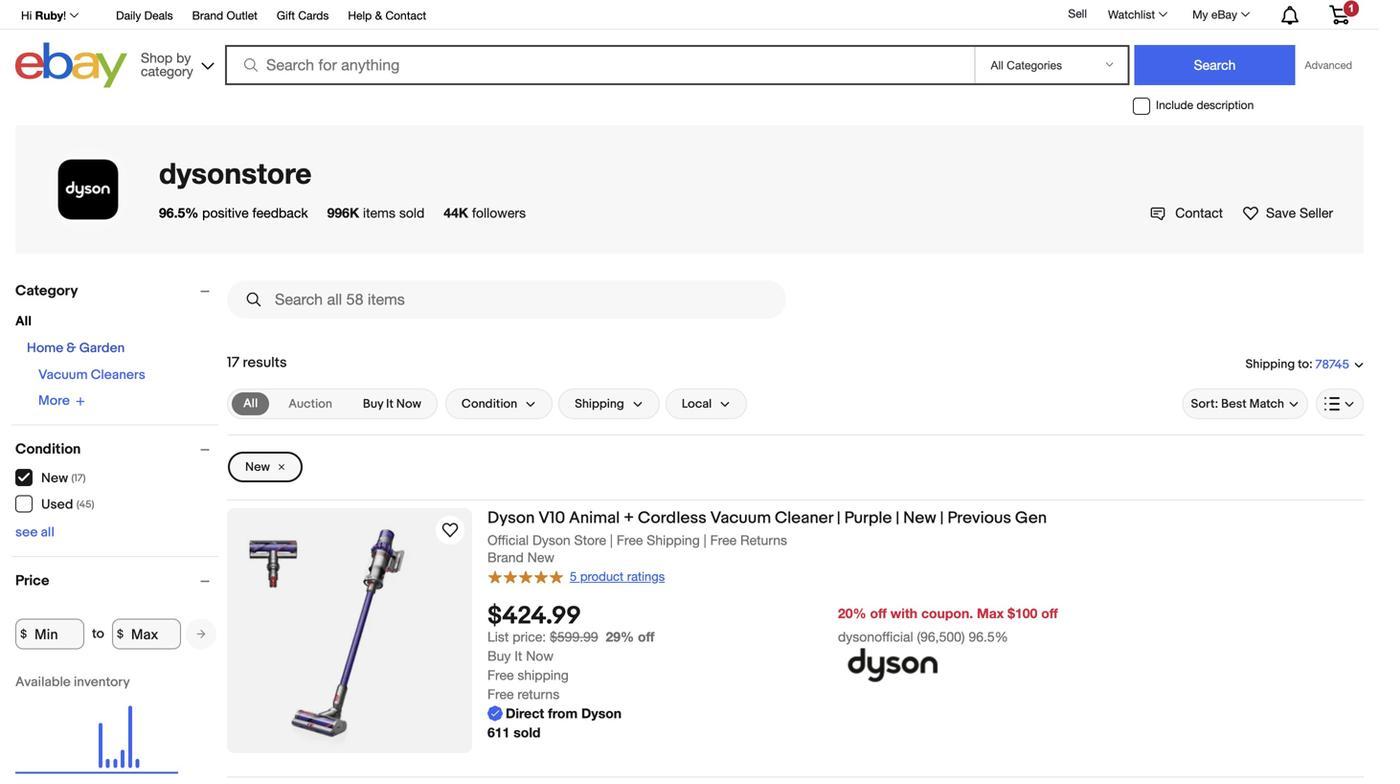 Task type: locate. For each thing, give the bounding box(es) containing it.
1 horizontal spatial it
[[515, 648, 522, 664]]

store
[[574, 533, 606, 548]]

2 vertical spatial dyson
[[582, 706, 622, 722]]

buy right auction
[[363, 397, 383, 412]]

product
[[580, 569, 624, 584]]

my ebay
[[1193, 8, 1238, 21]]

996k items sold
[[327, 205, 425, 221]]

1 vertical spatial now
[[526, 648, 554, 664]]

0 vertical spatial &
[[375, 9, 382, 22]]

1 horizontal spatial condition button
[[445, 389, 553, 420]]

auction link
[[277, 393, 344, 416]]

1 vertical spatial condition button
[[15, 441, 218, 458]]

1 horizontal spatial sold
[[514, 725, 541, 741]]

1 link
[[1318, 0, 1361, 28]]

ratings
[[627, 569, 665, 584]]

see all button
[[15, 525, 55, 541]]

off right 29%
[[638, 629, 655, 645]]

cordless
[[638, 509, 707, 529]]

now
[[396, 397, 421, 412], [526, 648, 554, 664]]

| down cordless
[[704, 533, 707, 548]]

0 vertical spatial it
[[386, 397, 394, 412]]

1 vertical spatial shipping
[[575, 397, 624, 412]]

ruby
[[35, 9, 63, 22]]

1 horizontal spatial 96.5%
[[969, 629, 1009, 645]]

to right minimum value in $ text box
[[92, 627, 104, 643]]

dyson down 'v10'
[[533, 533, 571, 548]]

price:
[[513, 629, 546, 645]]

1 vertical spatial vacuum
[[711, 509, 771, 529]]

1 vertical spatial all
[[243, 397, 258, 411]]

my ebay link
[[1182, 3, 1259, 26]]

$ up inventory
[[117, 628, 124, 642]]

account navigation
[[11, 0, 1364, 30]]

1 horizontal spatial vacuum
[[711, 509, 771, 529]]

shop by category banner
[[11, 0, 1364, 93]]

vacuum up more button at left bottom
[[38, 367, 88, 384]]

returns
[[518, 687, 560, 703]]

2 horizontal spatial shipping
[[1246, 357, 1295, 372]]

contact left save
[[1176, 205, 1223, 221]]

0 horizontal spatial to
[[92, 627, 104, 643]]

|
[[837, 509, 841, 529], [896, 509, 900, 529], [940, 509, 944, 529], [610, 533, 613, 548], [704, 533, 707, 548]]

category button
[[15, 283, 218, 300]]

996k
[[327, 205, 359, 221]]

2 vertical spatial shipping
[[647, 533, 700, 548]]

0 horizontal spatial contact
[[386, 9, 426, 22]]

1 horizontal spatial buy
[[488, 648, 511, 664]]

price button
[[15, 573, 218, 590]]

shop by category button
[[132, 43, 218, 84]]

1 vertical spatial contact
[[1176, 205, 1223, 221]]

1 horizontal spatial all
[[243, 397, 258, 411]]

1 vertical spatial it
[[515, 648, 522, 664]]

contact right help
[[386, 9, 426, 22]]

0 horizontal spatial off
[[638, 629, 655, 645]]

vacuum inside dyson v10 animal + cordless vacuum cleaner | purple | new | previous gen official dyson store | free shipping | free returns brand new
[[711, 509, 771, 529]]

brand outlet
[[192, 9, 258, 22]]

0 horizontal spatial it
[[386, 397, 394, 412]]

1 horizontal spatial condition
[[462, 397, 518, 412]]

shipping inside dyson v10 animal + cordless vacuum cleaner | purple | new | previous gen official dyson store | free shipping | free returns brand new
[[647, 533, 700, 548]]

1 vertical spatial &
[[66, 341, 76, 357]]

all down 17 results
[[243, 397, 258, 411]]

coupon.
[[922, 606, 974, 622]]

1 horizontal spatial shipping
[[647, 533, 700, 548]]

96.5% down max
[[969, 629, 1009, 645]]

dysonstore link
[[159, 156, 312, 190]]

brand left outlet
[[192, 9, 223, 22]]

shipping for shipping to : 78745
[[1246, 357, 1295, 372]]

from
[[548, 706, 578, 722]]

condition button
[[445, 389, 553, 420], [15, 441, 218, 458]]

0 horizontal spatial all
[[15, 314, 32, 330]]

0 vertical spatial now
[[396, 397, 421, 412]]

0 horizontal spatial vacuum
[[38, 367, 88, 384]]

now inside dysonofficial (96,500) 96.5% buy it now
[[526, 648, 554, 664]]

results
[[243, 354, 287, 372]]

2 $ from the left
[[117, 628, 124, 642]]

&
[[375, 9, 382, 22], [66, 341, 76, 357]]

0 vertical spatial to
[[1298, 357, 1310, 372]]

off up dysonofficial at bottom right
[[870, 606, 887, 622]]

Minimum Value in $ text field
[[15, 619, 84, 650]]

shop by category
[[141, 50, 193, 79]]

$424.99 main content
[[227, 273, 1364, 779]]

shipping inside shipping to : 78745
[[1246, 357, 1295, 372]]

local
[[682, 397, 712, 412]]

seller
[[1300, 205, 1334, 221]]

0 horizontal spatial 96.5%
[[159, 205, 199, 221]]

graph of available inventory between $0 and $1000+ image
[[15, 675, 178, 779]]

$ for the maximum value in $ text box
[[117, 628, 124, 642]]

0 vertical spatial 96.5%
[[159, 205, 199, 221]]

shipping inside dropdown button
[[575, 397, 624, 412]]

contact
[[386, 9, 426, 22], [1176, 205, 1223, 221]]

category
[[141, 63, 193, 79]]

0 vertical spatial sold
[[399, 205, 425, 221]]

to left 78745 at the top of the page
[[1298, 357, 1310, 372]]

1 $ from the left
[[20, 628, 27, 642]]

buy down list
[[488, 648, 511, 664]]

shipping to : 78745
[[1246, 357, 1350, 373]]

it
[[386, 397, 394, 412], [515, 648, 522, 664]]

0 vertical spatial dyson
[[488, 509, 535, 529]]

0 horizontal spatial condition button
[[15, 441, 218, 458]]

2 horizontal spatial off
[[1042, 606, 1058, 622]]

5
[[570, 569, 577, 584]]

it down "price:"
[[515, 648, 522, 664]]

$424.99
[[488, 602, 581, 632]]

hi
[[21, 9, 32, 22]]

20% off with coupon. max $100 off list price: $599.99 29% off
[[488, 606, 1058, 645]]

& right help
[[375, 9, 382, 22]]

used
[[41, 497, 73, 514]]

off
[[870, 606, 887, 622], [1042, 606, 1058, 622], [638, 629, 655, 645]]

brand down the official
[[488, 550, 524, 566]]

watchlist
[[1108, 8, 1155, 21]]

1 vertical spatial sold
[[514, 725, 541, 741]]

$ up the available
[[20, 628, 27, 642]]

home
[[27, 341, 64, 357]]

dyson right from
[[582, 706, 622, 722]]

new left "(17)"
[[41, 471, 68, 487]]

1 vertical spatial brand
[[488, 550, 524, 566]]

& inside account navigation
[[375, 9, 382, 22]]

off right $100
[[1042, 606, 1058, 622]]

dyson
[[488, 509, 535, 529], [533, 533, 571, 548], [582, 706, 622, 722]]

category
[[15, 283, 78, 300]]

it right auction
[[386, 397, 394, 412]]

96.5% left positive
[[159, 205, 199, 221]]

1 horizontal spatial $
[[117, 628, 124, 642]]

help
[[348, 9, 372, 22]]

1 vertical spatial 96.5%
[[969, 629, 1009, 645]]

1 horizontal spatial &
[[375, 9, 382, 22]]

0 vertical spatial condition
[[462, 397, 518, 412]]

daily deals
[[116, 9, 173, 22]]

dyson v10 animal + cordless vacuum cleaner | purple | new | previous gen official dyson store | free shipping | free returns brand new
[[488, 509, 1047, 566]]

dyson inside 'free shipping free returns direct from dyson 611 sold'
[[582, 706, 622, 722]]

vacuum up returns
[[711, 509, 771, 529]]

0 horizontal spatial condition
[[15, 441, 81, 458]]

0 horizontal spatial shipping
[[575, 397, 624, 412]]

0 vertical spatial brand
[[192, 9, 223, 22]]

none submit inside shop by category banner
[[1135, 45, 1296, 85]]

| left the purple at right bottom
[[837, 509, 841, 529]]

0 vertical spatial buy
[[363, 397, 383, 412]]

0 horizontal spatial brand
[[192, 9, 223, 22]]

condition inside $424.99 main content
[[462, 397, 518, 412]]

0 horizontal spatial $
[[20, 628, 27, 642]]

sort: best match
[[1191, 397, 1285, 412]]

watchlist link
[[1098, 3, 1177, 26]]

sell link
[[1060, 7, 1096, 20]]

condition
[[462, 397, 518, 412], [15, 441, 81, 458]]

1 horizontal spatial now
[[526, 648, 554, 664]]

1 vertical spatial condition
[[15, 441, 81, 458]]

dyson up the official
[[488, 509, 535, 529]]

direct
[[506, 706, 544, 722]]

free left returns
[[711, 533, 737, 548]]

all up home
[[15, 314, 32, 330]]

new
[[245, 460, 270, 475], [41, 471, 68, 487], [904, 509, 937, 529], [528, 550, 555, 566]]

17
[[227, 354, 240, 372]]

1 horizontal spatial off
[[870, 606, 887, 622]]

96.5% positive feedback
[[159, 205, 308, 221]]

see all
[[15, 525, 55, 541]]

0 vertical spatial condition button
[[445, 389, 553, 420]]

buy it now link
[[352, 393, 433, 416]]

gift cards link
[[277, 6, 329, 27]]

5 product ratings
[[570, 569, 665, 584]]

save
[[1267, 205, 1296, 221]]

None submit
[[1135, 45, 1296, 85]]

1 vertical spatial buy
[[488, 648, 511, 664]]

Search all 58 items field
[[227, 281, 787, 319]]

dysonstore image
[[46, 148, 130, 232]]

1 horizontal spatial brand
[[488, 550, 524, 566]]

sold down "direct"
[[514, 725, 541, 741]]

1 horizontal spatial to
[[1298, 357, 1310, 372]]

more
[[38, 393, 70, 410]]

new link
[[228, 452, 303, 483]]

dysonofficial (96,500) 96.5% buy it now
[[488, 629, 1009, 664]]

returns
[[741, 533, 788, 548]]

hi ruby !
[[21, 9, 66, 22]]

v10
[[539, 509, 565, 529]]

0 vertical spatial all
[[15, 314, 32, 330]]

free
[[617, 533, 643, 548], [711, 533, 737, 548], [488, 668, 514, 683], [488, 687, 514, 703]]

(45)
[[76, 499, 94, 512]]

0 horizontal spatial buy
[[363, 397, 383, 412]]

0 vertical spatial shipping
[[1246, 357, 1295, 372]]

& right home
[[66, 341, 76, 357]]

0 horizontal spatial &
[[66, 341, 76, 357]]

20%
[[838, 606, 867, 622]]

sold right items
[[399, 205, 425, 221]]

& for home
[[66, 341, 76, 357]]

0 vertical spatial contact
[[386, 9, 426, 22]]



Task type: vqa. For each thing, say whether or not it's contained in the screenshot.
"View"
no



Task type: describe. For each thing, give the bounding box(es) containing it.
:
[[1310, 357, 1313, 372]]

shipping
[[518, 668, 569, 683]]

brand inside dyson v10 animal + cordless vacuum cleaner | purple | new | previous gen official dyson store | free shipping | free returns brand new
[[488, 550, 524, 566]]

Search for anything text field
[[228, 47, 971, 83]]

free down list
[[488, 668, 514, 683]]

buy inside 'buy it now' link
[[363, 397, 383, 412]]

free up "direct"
[[488, 687, 514, 703]]

used (45)
[[41, 497, 94, 514]]

Maximum Value in $ text field
[[112, 619, 181, 650]]

sold inside 'free shipping free returns direct from dyson 611 sold'
[[514, 725, 541, 741]]

Direct from Dyson text field
[[488, 704, 622, 724]]

watch dyson v10 animal + cordless vacuum cleaner | purple | new | previous gen image
[[439, 519, 462, 542]]

price
[[15, 573, 49, 590]]

by
[[176, 50, 191, 66]]

!
[[63, 9, 66, 22]]

contact link
[[1151, 205, 1223, 221]]

available
[[15, 675, 71, 691]]

items
[[363, 205, 396, 221]]

save seller button
[[1243, 203, 1334, 223]]

1 vertical spatial dyson
[[533, 533, 571, 548]]

all
[[41, 525, 55, 541]]

| right store
[[610, 533, 613, 548]]

free down '+'
[[617, 533, 643, 548]]

brand inside "link"
[[192, 9, 223, 22]]

buy it now
[[363, 397, 421, 412]]

new down all link
[[245, 460, 270, 475]]

All selected text field
[[243, 396, 258, 413]]

shipping for shipping
[[575, 397, 624, 412]]

description
[[1197, 98, 1254, 112]]

ebay
[[1212, 8, 1238, 21]]

5 product ratings link
[[488, 568, 665, 585]]

sell
[[1069, 7, 1087, 20]]

save seller
[[1267, 205, 1334, 221]]

+
[[624, 509, 634, 529]]

daily
[[116, 9, 141, 22]]

animal
[[569, 509, 620, 529]]

new right the purple at right bottom
[[904, 509, 937, 529]]

help & contact
[[348, 9, 426, 22]]

cards
[[298, 9, 329, 22]]

listing options selector. list view selected. image
[[1325, 397, 1356, 412]]

it inside dysonofficial (96,500) 96.5% buy it now
[[515, 648, 522, 664]]

match
[[1250, 397, 1285, 412]]

gen
[[1015, 509, 1047, 529]]

sort:
[[1191, 397, 1219, 412]]

see
[[15, 525, 38, 541]]

0 vertical spatial vacuum
[[38, 367, 88, 384]]

available inventory
[[15, 675, 130, 691]]

positive
[[202, 205, 249, 221]]

advanced
[[1305, 59, 1353, 71]]

max
[[977, 606, 1004, 622]]

dyson v10 animal + cordless vacuum cleaner | purple | new | previous gen image
[[227, 509, 472, 754]]

$ for minimum value in $ text box
[[20, 628, 27, 642]]

| right the purple at right bottom
[[896, 509, 900, 529]]

cleaner
[[775, 509, 833, 529]]

best
[[1222, 397, 1247, 412]]

include description
[[1156, 98, 1254, 112]]

garden
[[79, 341, 125, 357]]

dyson v10 animal + cordless vacuum cleaner | purple | new | previous gen link
[[488, 509, 1364, 532]]

deals
[[144, 9, 173, 22]]

29%
[[606, 629, 634, 645]]

dyson v10 animal + cordless vacuum cleaner | purple | new | previous gen heading
[[488, 509, 1047, 529]]

previous
[[948, 509, 1012, 529]]

new down the official
[[528, 550, 555, 566]]

shipping button
[[559, 389, 660, 420]]

17 results
[[227, 354, 287, 372]]

vacuum cleaners
[[38, 367, 145, 384]]

advanced link
[[1296, 46, 1362, 84]]

0 horizontal spatial sold
[[399, 205, 425, 221]]

$100
[[1008, 606, 1038, 622]]

list
[[488, 629, 509, 645]]

1 vertical spatial to
[[92, 627, 104, 643]]

purple
[[845, 509, 892, 529]]

1
[[1349, 2, 1355, 14]]

dysonofficial
[[838, 629, 914, 645]]

daily deals link
[[116, 6, 173, 27]]

| left previous
[[940, 509, 944, 529]]

official
[[488, 533, 529, 548]]

visit dysonofficial ebay store! image
[[838, 647, 948, 685]]

shop
[[141, 50, 173, 66]]

to inside shipping to : 78745
[[1298, 357, 1310, 372]]

1 horizontal spatial contact
[[1176, 205, 1223, 221]]

& for help
[[375, 9, 382, 22]]

$599.99
[[550, 629, 598, 645]]

buy inside dysonofficial (96,500) 96.5% buy it now
[[488, 648, 511, 664]]

cleaners
[[91, 367, 145, 384]]

inventory
[[74, 675, 130, 691]]

sort: best match button
[[1183, 389, 1309, 420]]

dysonstore
[[159, 156, 312, 190]]

0 horizontal spatial now
[[396, 397, 421, 412]]

new (17)
[[41, 471, 86, 487]]

all link
[[232, 393, 269, 416]]

44k followers
[[444, 205, 526, 221]]

(17)
[[71, 473, 86, 485]]

my
[[1193, 8, 1209, 21]]

96.5% inside dysonofficial (96,500) 96.5% buy it now
[[969, 629, 1009, 645]]

auction
[[289, 397, 332, 412]]

include
[[1156, 98, 1194, 112]]

gift
[[277, 9, 295, 22]]

more button
[[38, 393, 85, 410]]

local button
[[666, 389, 748, 420]]

all inside $424.99 main content
[[243, 397, 258, 411]]

brand outlet link
[[192, 6, 258, 27]]

contact inside account navigation
[[386, 9, 426, 22]]

with
[[891, 606, 918, 622]]

home & garden link
[[27, 341, 125, 357]]



